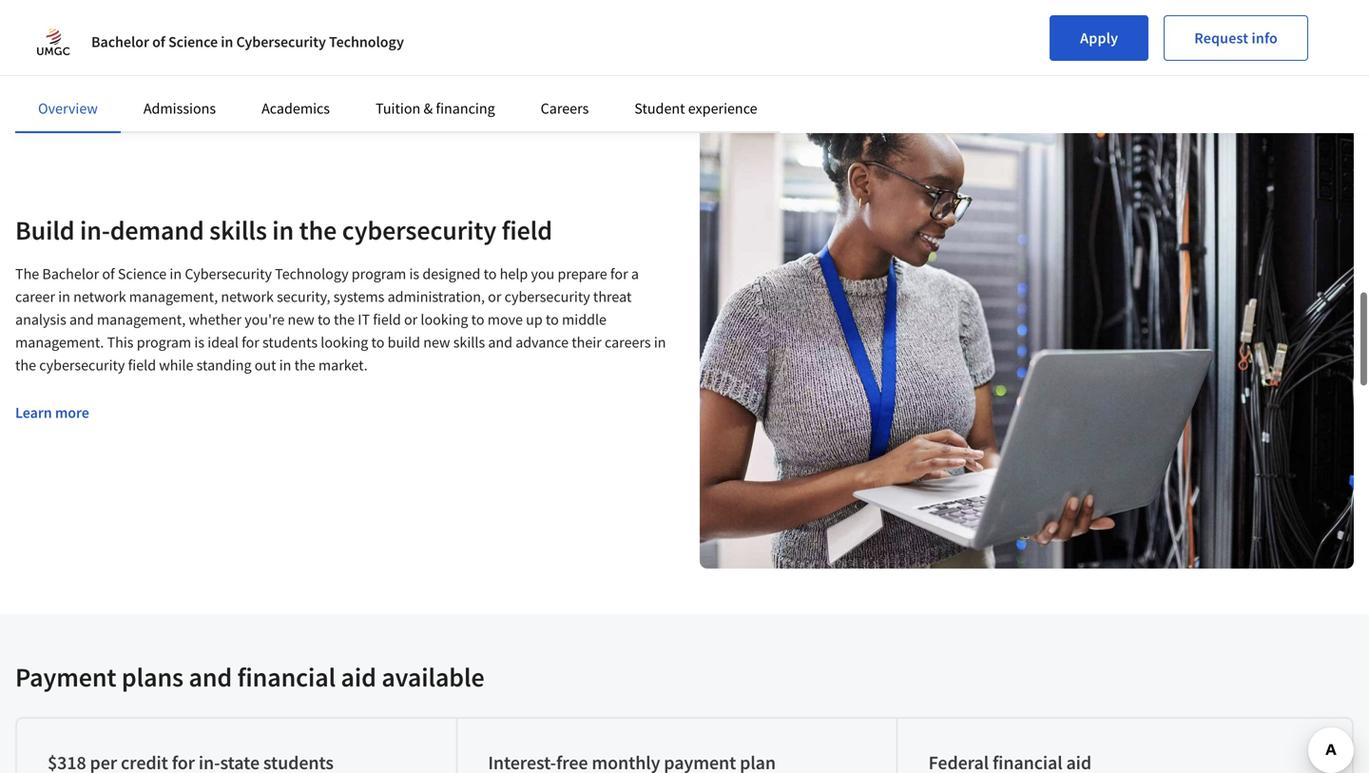 Task type: describe. For each thing, give the bounding box(es) containing it.
financial
[[237, 660, 336, 694]]

advance
[[516, 333, 569, 352]]

threat
[[593, 287, 632, 306]]

1 horizontal spatial program
[[352, 264, 406, 283]]

cybersecurity inside 'the bachelor of science in cybersecurity technology program is designed to help you prepare for a career in network management, network security, systems administration, or cybersecurity threat analysis and management, whether you're new to the it field or looking to move up to middle management. this program is ideal for students looking to build new skills and advance their careers in the cybersecurity field while standing out in the market.'
[[185, 264, 272, 283]]

learn more link
[[15, 403, 89, 422]]

2 network from the left
[[221, 287, 274, 306]]

aid
[[341, 660, 376, 694]]

prepare
[[558, 264, 608, 283]]

0 vertical spatial bachelor
[[91, 32, 149, 51]]

0 horizontal spatial new
[[288, 310, 315, 329]]

1 horizontal spatial for
[[611, 264, 628, 283]]

2 vertical spatial cybersecurity
[[39, 356, 125, 375]]

their
[[572, 333, 602, 352]]

build in-demand skills in the cybersecurity field
[[15, 213, 553, 247]]

financing
[[436, 99, 495, 118]]

learn more
[[15, 403, 89, 422]]

build
[[388, 333, 420, 352]]

this
[[107, 333, 134, 352]]

middle
[[562, 310, 607, 329]]

systems
[[334, 287, 385, 306]]

overview
[[38, 99, 98, 118]]

while
[[159, 356, 194, 375]]

security,
[[277, 287, 331, 306]]

administration,
[[388, 287, 485, 306]]

it
[[358, 310, 370, 329]]

the bachelor of science in cybersecurity technology program is designed to help you prepare for a career in network management, network security, systems administration, or cybersecurity threat analysis and management, whether you're new to the it field or looking to move up to middle management. this program is ideal for students looking to build new skills and advance their careers in the cybersecurity field while standing out in the market.
[[15, 264, 666, 375]]

0 horizontal spatial skills
[[209, 213, 267, 247]]

tuition
[[376, 99, 421, 118]]

0 horizontal spatial looking
[[321, 333, 368, 352]]

payment plans and financial aid available
[[15, 660, 485, 694]]

1 horizontal spatial is
[[409, 264, 420, 283]]

you
[[531, 264, 555, 283]]

0 vertical spatial cybersecurity
[[236, 32, 326, 51]]

payment
[[15, 660, 116, 694]]

in-
[[80, 213, 110, 247]]

the down 'students' at the top left
[[294, 356, 315, 375]]

to left move
[[471, 310, 485, 329]]

info
[[1252, 29, 1278, 48]]

to left build
[[371, 333, 385, 352]]

1 network from the left
[[73, 287, 126, 306]]

1 horizontal spatial or
[[488, 287, 502, 306]]

management.
[[15, 333, 104, 352]]

careers link
[[541, 99, 589, 118]]

0 horizontal spatial and
[[69, 310, 94, 329]]

build
[[15, 213, 75, 247]]

request info
[[1195, 29, 1278, 48]]

standing
[[197, 356, 252, 375]]

&
[[424, 99, 433, 118]]

1 vertical spatial for
[[242, 333, 260, 352]]



Task type: locate. For each thing, give the bounding box(es) containing it.
0 vertical spatial or
[[488, 287, 502, 306]]

0 horizontal spatial program
[[137, 333, 191, 352]]

1 vertical spatial looking
[[321, 333, 368, 352]]

0 vertical spatial and
[[69, 310, 94, 329]]

the left it
[[334, 310, 355, 329]]

0 horizontal spatial or
[[404, 310, 418, 329]]

skills right the demand
[[209, 213, 267, 247]]

available
[[382, 660, 485, 694]]

1 horizontal spatial new
[[423, 333, 450, 352]]

new right build
[[423, 333, 450, 352]]

management, up this
[[97, 310, 186, 329]]

apply button
[[1050, 15, 1149, 61]]

skills
[[209, 213, 267, 247], [453, 333, 485, 352]]

1 vertical spatial field
[[373, 310, 401, 329]]

for left a
[[611, 264, 628, 283]]

0 vertical spatial of
[[152, 32, 165, 51]]

2 vertical spatial and
[[189, 660, 232, 694]]

skills down administration,
[[453, 333, 485, 352]]

bachelor inside 'the bachelor of science in cybersecurity technology program is designed to help you prepare for a career in network management, network security, systems administration, or cybersecurity threat analysis and management, whether you're new to the it field or looking to move up to middle management. this program is ideal for students looking to build new skills and advance their careers in the cybersecurity field while standing out in the market.'
[[42, 264, 99, 283]]

1 vertical spatial cybersecurity
[[185, 264, 272, 283]]

admissions link
[[143, 99, 216, 118]]

market.
[[318, 356, 368, 375]]

of up admissions link
[[152, 32, 165, 51]]

request
[[1195, 29, 1249, 48]]

looking
[[421, 310, 468, 329], [321, 333, 368, 352]]

help
[[500, 264, 528, 283]]

is
[[409, 264, 420, 283], [194, 333, 205, 352]]

bachelor right university of maryland global campus logo
[[91, 32, 149, 51]]

new down security,
[[288, 310, 315, 329]]

management, up the whether
[[129, 287, 218, 306]]

or up build
[[404, 310, 418, 329]]

or
[[488, 287, 502, 306], [404, 310, 418, 329]]

admissions
[[143, 99, 216, 118]]

of inside 'the bachelor of science in cybersecurity technology program is designed to help you prepare for a career in network management, network security, systems administration, or cybersecurity threat analysis and management, whether you're new to the it field or looking to move up to middle management. this program is ideal for students looking to build new skills and advance their careers in the cybersecurity field while standing out in the market.'
[[102, 264, 115, 283]]

cybersecurity up designed on the top left of page
[[342, 213, 497, 247]]

1 vertical spatial science
[[118, 264, 167, 283]]

science up admissions link
[[168, 32, 218, 51]]

1 horizontal spatial looking
[[421, 310, 468, 329]]

analysis
[[15, 310, 66, 329]]

2 horizontal spatial field
[[502, 213, 553, 247]]

technology up tuition
[[329, 32, 404, 51]]

career
[[15, 287, 55, 306]]

0 vertical spatial cybersecurity
[[342, 213, 497, 247]]

0 vertical spatial program
[[352, 264, 406, 283]]

ideal
[[208, 333, 239, 352]]

science down the demand
[[118, 264, 167, 283]]

a
[[631, 264, 639, 283]]

cybersecurity up the whether
[[185, 264, 272, 283]]

0 vertical spatial technology
[[329, 32, 404, 51]]

tuition & financing link
[[376, 99, 495, 118]]

for down you're
[[242, 333, 260, 352]]

the
[[15, 264, 39, 283]]

cybersecurity
[[236, 32, 326, 51], [185, 264, 272, 283]]

0 horizontal spatial science
[[118, 264, 167, 283]]

the down management.
[[15, 356, 36, 375]]

student experience link
[[635, 99, 758, 118]]

looking up market.
[[321, 333, 368, 352]]

1 horizontal spatial of
[[152, 32, 165, 51]]

1 horizontal spatial field
[[373, 310, 401, 329]]

whether
[[189, 310, 242, 329]]

0 vertical spatial skills
[[209, 213, 267, 247]]

designed
[[423, 264, 481, 283]]

careers
[[541, 99, 589, 118]]

program up while
[[137, 333, 191, 352]]

1 horizontal spatial skills
[[453, 333, 485, 352]]

0 vertical spatial science
[[168, 32, 218, 51]]

1 horizontal spatial and
[[189, 660, 232, 694]]

0 horizontal spatial cybersecurity
[[39, 356, 125, 375]]

is up administration,
[[409, 264, 420, 283]]

to
[[484, 264, 497, 283], [318, 310, 331, 329], [471, 310, 485, 329], [546, 310, 559, 329], [371, 333, 385, 352]]

looking down administration,
[[421, 310, 468, 329]]

0 horizontal spatial field
[[128, 356, 156, 375]]

0 horizontal spatial network
[[73, 287, 126, 306]]

0 vertical spatial new
[[288, 310, 315, 329]]

learn
[[15, 403, 52, 422]]

move
[[488, 310, 523, 329]]

0 horizontal spatial is
[[194, 333, 205, 352]]

and
[[69, 310, 94, 329], [488, 333, 513, 352], [189, 660, 232, 694]]

1 horizontal spatial network
[[221, 287, 274, 306]]

careers
[[605, 333, 651, 352]]

cybersecurity up academics
[[236, 32, 326, 51]]

1 vertical spatial or
[[404, 310, 418, 329]]

tuition & financing
[[376, 99, 495, 118]]

the up security,
[[299, 213, 337, 247]]

network up you're
[[221, 287, 274, 306]]

2 horizontal spatial and
[[488, 333, 513, 352]]

1 vertical spatial and
[[488, 333, 513, 352]]

bachelor of science in cybersecurity technology
[[91, 32, 404, 51]]

and down move
[[488, 333, 513, 352]]

plans
[[122, 660, 184, 694]]

cybersecurity down management.
[[39, 356, 125, 375]]

skills inside 'the bachelor of science in cybersecurity technology program is designed to help you prepare for a career in network management, network security, systems administration, or cybersecurity threat analysis and management, whether you're new to the it field or looking to move up to middle management. this program is ideal for students looking to build new skills and advance their careers in the cybersecurity field while standing out in the market.'
[[453, 333, 485, 352]]

students
[[263, 333, 318, 352]]

you're
[[245, 310, 285, 329]]

field down this
[[128, 356, 156, 375]]

academics link
[[262, 99, 330, 118]]

0 vertical spatial looking
[[421, 310, 468, 329]]

management,
[[129, 287, 218, 306], [97, 310, 186, 329]]

to down security,
[[318, 310, 331, 329]]

bachelor
[[91, 32, 149, 51], [42, 264, 99, 283]]

1 vertical spatial cybersecurity
[[505, 287, 590, 306]]

2 vertical spatial field
[[128, 356, 156, 375]]

to right up
[[546, 310, 559, 329]]

0 vertical spatial for
[[611, 264, 628, 283]]

1 vertical spatial management,
[[97, 310, 186, 329]]

field right it
[[373, 310, 401, 329]]

program up systems
[[352, 264, 406, 283]]

1 vertical spatial technology
[[275, 264, 349, 283]]

is left ideal at the left of the page
[[194, 333, 205, 352]]

student
[[635, 99, 685, 118]]

in
[[221, 32, 233, 51], [272, 213, 294, 247], [170, 264, 182, 283], [58, 287, 70, 306], [654, 333, 666, 352], [279, 356, 291, 375]]

demand
[[110, 213, 204, 247]]

technology inside 'the bachelor of science in cybersecurity technology program is designed to help you prepare for a career in network management, network security, systems administration, or cybersecurity threat analysis and management, whether you're new to the it field or looking to move up to middle management. this program is ideal for students looking to build new skills and advance their careers in the cybersecurity field while standing out in the market.'
[[275, 264, 349, 283]]

the
[[299, 213, 337, 247], [334, 310, 355, 329], [15, 356, 36, 375], [294, 356, 315, 375]]

program
[[352, 264, 406, 283], [137, 333, 191, 352]]

apply
[[1081, 29, 1119, 48]]

technology
[[329, 32, 404, 51], [275, 264, 349, 283]]

field up "help"
[[502, 213, 553, 247]]

list
[[15, 717, 1354, 773]]

of down in- at top left
[[102, 264, 115, 283]]

1 horizontal spatial cybersecurity
[[342, 213, 497, 247]]

0 horizontal spatial of
[[102, 264, 115, 283]]

0 vertical spatial field
[[502, 213, 553, 247]]

of
[[152, 32, 165, 51], [102, 264, 115, 283]]

out
[[255, 356, 276, 375]]

1 vertical spatial bachelor
[[42, 264, 99, 283]]

science
[[168, 32, 218, 51], [118, 264, 167, 283]]

to left "help"
[[484, 264, 497, 283]]

1 vertical spatial program
[[137, 333, 191, 352]]

overview link
[[38, 99, 98, 118]]

0 vertical spatial management,
[[129, 287, 218, 306]]

cybersecurity down you
[[505, 287, 590, 306]]

and right plans on the left bottom of the page
[[189, 660, 232, 694]]

experience
[[688, 99, 758, 118]]

field
[[502, 213, 553, 247], [373, 310, 401, 329], [128, 356, 156, 375]]

for
[[611, 264, 628, 283], [242, 333, 260, 352]]

1 vertical spatial is
[[194, 333, 205, 352]]

technology up security,
[[275, 264, 349, 283]]

cybersecurity
[[342, 213, 497, 247], [505, 287, 590, 306], [39, 356, 125, 375]]

0 horizontal spatial for
[[242, 333, 260, 352]]

or up move
[[488, 287, 502, 306]]

network up this
[[73, 287, 126, 306]]

2 horizontal spatial cybersecurity
[[505, 287, 590, 306]]

1 vertical spatial skills
[[453, 333, 485, 352]]

1 vertical spatial of
[[102, 264, 115, 283]]

student experience
[[635, 99, 758, 118]]

request info button
[[1164, 15, 1309, 61]]

1 vertical spatial new
[[423, 333, 450, 352]]

university of maryland global campus logo image
[[30, 19, 76, 65]]

network
[[73, 287, 126, 306], [221, 287, 274, 306]]

bachelor up career
[[42, 264, 99, 283]]

new
[[288, 310, 315, 329], [423, 333, 450, 352]]

1 horizontal spatial science
[[168, 32, 218, 51]]

up
[[526, 310, 543, 329]]

more
[[55, 403, 89, 422]]

and up management.
[[69, 310, 94, 329]]

science inside 'the bachelor of science in cybersecurity technology program is designed to help you prepare for a career in network management, network security, systems administration, or cybersecurity threat analysis and management, whether you're new to the it field or looking to move up to middle management. this program is ideal for students looking to build new skills and advance their careers in the cybersecurity field while standing out in the market.'
[[118, 264, 167, 283]]

academics
[[262, 99, 330, 118]]

0 vertical spatial is
[[409, 264, 420, 283]]



Task type: vqa. For each thing, say whether or not it's contained in the screenshot.
bottom program
yes



